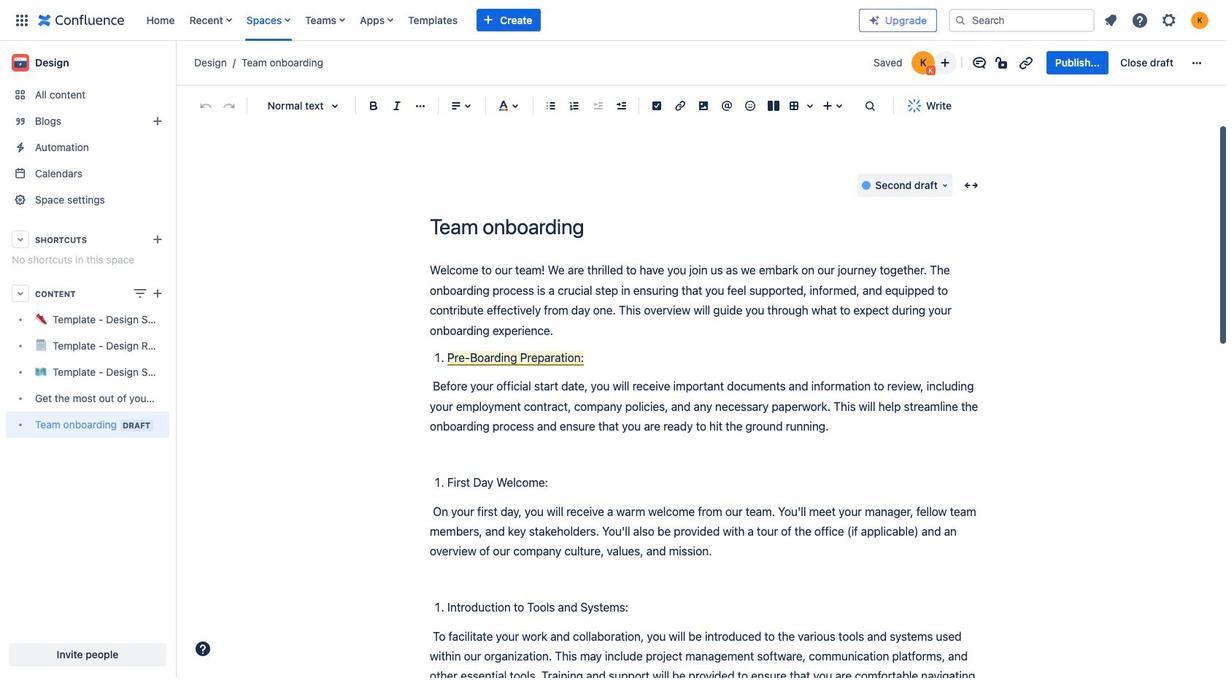 Task type: describe. For each thing, give the bounding box(es) containing it.
tree inside the space element
[[6, 307, 169, 438]]

add image, video, or file image
[[695, 97, 713, 115]]

comment icon image
[[971, 54, 988, 72]]

premium image
[[869, 14, 881, 26]]

invite to edit image
[[937, 54, 954, 72]]

search image
[[955, 14, 967, 26]]

notification icon image
[[1102, 11, 1120, 29]]

appswitcher icon image
[[13, 11, 31, 29]]

table size image
[[802, 97, 819, 115]]

numbered list ⌘⇧7 image
[[566, 97, 583, 115]]

Main content area, start typing to enter text. text field
[[430, 261, 985, 678]]

emoji : image
[[742, 97, 759, 115]]

help icon image
[[1132, 11, 1149, 29]]

bold ⌘b image
[[365, 97, 383, 115]]

more formatting image
[[412, 97, 429, 115]]

create a blog image
[[149, 112, 166, 130]]

Give this page a title text field
[[430, 215, 985, 239]]

global element
[[9, 0, 859, 41]]

make page full-width image
[[963, 177, 981, 194]]

layouts image
[[765, 97, 783, 115]]

action item [] image
[[648, 97, 666, 115]]

align left image
[[448, 97, 465, 115]]

indent tab image
[[613, 97, 630, 115]]



Task type: vqa. For each thing, say whether or not it's contained in the screenshot.
the Confluence image
yes



Task type: locate. For each thing, give the bounding box(es) containing it.
find and replace image
[[862, 97, 879, 115]]

create image
[[149, 285, 166, 302]]

add shortcut image
[[149, 231, 166, 248]]

more image
[[1189, 54, 1206, 72]]

link ⌘k image
[[672, 97, 689, 115]]

0 horizontal spatial list
[[139, 0, 859, 41]]

list for premium image
[[1098, 7, 1218, 33]]

your profile and preferences image
[[1192, 11, 1209, 29]]

italic ⌘i image
[[388, 97, 406, 115]]

settings icon image
[[1161, 11, 1178, 29]]

space element
[[0, 41, 175, 678]]

no restrictions image
[[994, 54, 1012, 72]]

banner
[[0, 0, 1227, 41]]

list for appswitcher icon
[[139, 0, 859, 41]]

mention @ image
[[718, 97, 736, 115]]

None search field
[[949, 8, 1095, 32]]

confluence image
[[38, 11, 124, 29], [38, 11, 124, 29]]

table ⇧⌥t image
[[786, 97, 803, 115]]

tree
[[6, 307, 169, 438]]

group
[[1047, 51, 1183, 74]]

text formatting group
[[362, 94, 432, 118]]

list
[[139, 0, 859, 41], [1098, 7, 1218, 33]]

bullet list ⌘⇧8 image
[[542, 97, 560, 115]]

copy link image
[[1018, 54, 1035, 72]]

collapse sidebar image
[[159, 48, 191, 77]]

Search field
[[949, 8, 1095, 32]]

1 horizontal spatial list
[[1098, 7, 1218, 33]]

change view image
[[131, 285, 149, 302]]

list formating group
[[540, 94, 633, 118]]



